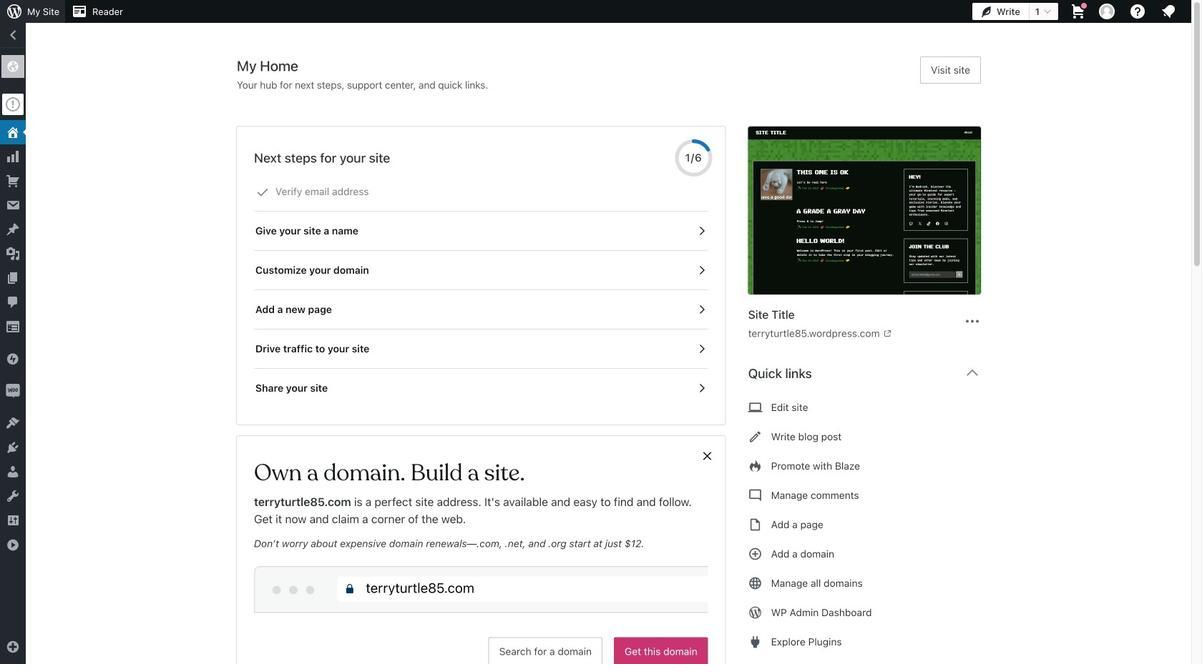 Task type: describe. For each thing, give the bounding box(es) containing it.
launchpad checklist element
[[254, 172, 708, 408]]

my profile image
[[1099, 4, 1115, 19]]

dismiss domain name promotion image
[[701, 448, 714, 465]]

my shopping cart image
[[1070, 3, 1087, 20]]

1 task enabled image from the top
[[695, 225, 708, 238]]

mode_comment image
[[748, 487, 763, 505]]

2 task enabled image from the top
[[695, 264, 708, 277]]

more options for site site title image
[[964, 313, 981, 330]]

2 task enabled image from the top
[[695, 343, 708, 356]]



Task type: vqa. For each thing, say whether or not it's contained in the screenshot.
"img"
yes



Task type: locate. For each thing, give the bounding box(es) containing it.
help image
[[1129, 3, 1147, 20]]

1 vertical spatial task enabled image
[[695, 343, 708, 356]]

0 vertical spatial task enabled image
[[695, 225, 708, 238]]

main content
[[237, 57, 993, 665]]

2 img image from the top
[[6, 384, 20, 399]]

0 vertical spatial img image
[[6, 352, 20, 366]]

1 vertical spatial img image
[[6, 384, 20, 399]]

1 vertical spatial task enabled image
[[695, 264, 708, 277]]

task enabled image
[[695, 303, 708, 316], [695, 343, 708, 356], [695, 382, 708, 395]]

insert_drive_file image
[[748, 517, 763, 534]]

3 task enabled image from the top
[[695, 382, 708, 395]]

laptop image
[[748, 399, 763, 417]]

0 vertical spatial task enabled image
[[695, 303, 708, 316]]

progress bar
[[675, 140, 713, 177]]

edit image
[[748, 429, 763, 446]]

manage your notifications image
[[1160, 3, 1177, 20]]

1 img image from the top
[[6, 352, 20, 366]]

img image
[[6, 352, 20, 366], [6, 384, 20, 399]]

task enabled image
[[695, 225, 708, 238], [695, 264, 708, 277]]

1 task enabled image from the top
[[695, 303, 708, 316]]

2 vertical spatial task enabled image
[[695, 382, 708, 395]]



